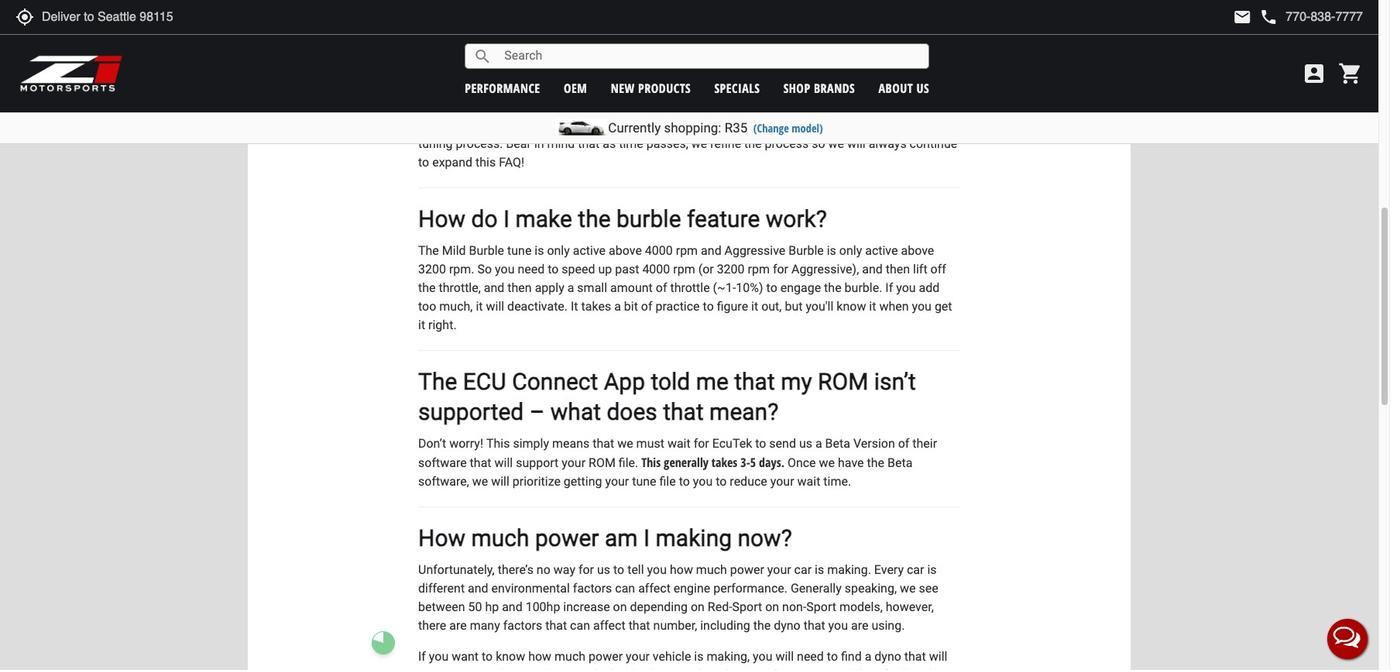 Task type: locate. For each thing, give the bounding box(es) containing it.
i right do
[[503, 205, 510, 232]]

then inside if you want to know how much power your vehicle is making, you will need to find a dyno that will strap your car down and run it. flash it back to stock and run it a few times, and then flash in th
[[856, 668, 880, 670]]

factors down 100hp
[[503, 618, 542, 633]]

past
[[615, 262, 639, 276]]

specials link
[[715, 79, 760, 96]]

2 vertical spatial much
[[555, 649, 586, 664]]

to up out,
[[767, 280, 778, 295]]

2 on from the left
[[691, 599, 705, 614]]

you up when
[[896, 280, 916, 295]]

1 vertical spatial factors
[[503, 618, 542, 633]]

1 horizontal spatial us
[[799, 436, 813, 451]]

active
[[573, 243, 606, 258], [865, 243, 898, 258]]

1 horizontal spatial factors
[[573, 581, 612, 596]]

the inside the ecu connect app told me that my rom isn't supported – what does that mean?
[[418, 368, 457, 395]]

will
[[847, 136, 866, 151], [486, 299, 504, 314], [495, 455, 513, 470], [491, 474, 510, 489], [776, 649, 794, 664], [929, 649, 948, 664]]

1 vertical spatial have
[[838, 455, 864, 470]]

that down told on the left bottom of the page
[[663, 398, 704, 425]]

3200 up '(~1-' in the right of the page
[[717, 262, 745, 276]]

1 vertical spatial in
[[534, 136, 544, 151]]

will down so
[[486, 299, 504, 314]]

for inside unfortunately, there's no way for us to tell you how much power your car is making. every car is different and environmental factors can affect engine performance. generally speaking, we see between 50 hp and 100hp increase on depending on red-sport on non-sport models, however, there are many factors that can affect that number, including the dyno that you are using.
[[579, 562, 594, 577]]

will inside here we've compiled some of the most common questions our calibration team receives about the tuning process. bear in mind that as time passes, we refine the process so we will always continue to expand this faq!
[[847, 136, 866, 151]]

is
[[535, 243, 544, 258], [827, 243, 836, 258], [815, 562, 824, 577], [928, 562, 937, 577], [694, 649, 704, 664]]

2 horizontal spatial on
[[765, 599, 779, 614]]

back
[[631, 668, 658, 670]]

wait
[[668, 436, 691, 451], [797, 474, 821, 489]]

in inside have you bought or are seeking to purchase a z1 ecutek tune? do you have questions about the process? you're in the right place!
[[508, 87, 518, 101]]

to inside unfortunately, there's no way for us to tell you how much power your car is making. every car is different and environmental factors can affect engine performance. generally speaking, we see between 50 hp and 100hp increase on depending on red-sport on non-sport models, however, there are many factors that can affect that number, including the dyno that you are using.
[[613, 562, 624, 577]]

0 vertical spatial questions
[[836, 68, 890, 83]]

then up 'deactivate.'
[[508, 280, 532, 295]]

2 horizontal spatial then
[[886, 262, 910, 276]]

2 the from the top
[[418, 368, 457, 395]]

1 vertical spatial how
[[528, 649, 552, 664]]

0 horizontal spatial if
[[418, 649, 426, 664]]

1 vertical spatial us
[[597, 562, 610, 577]]

0 horizontal spatial can
[[570, 618, 590, 633]]

active up speed
[[573, 243, 606, 258]]

the right make
[[578, 205, 611, 232]]

rpm.
[[449, 262, 474, 276]]

affect up depending
[[638, 581, 671, 596]]

how much power am i making now?
[[418, 524, 792, 551]]

it left 'few'
[[753, 668, 760, 670]]

you inside the once we have the beta software, we will prioritize getting your tune file to you to reduce your wait time.
[[693, 474, 713, 489]]

1 vertical spatial dyno
[[875, 649, 902, 664]]

takes
[[581, 299, 611, 314], [712, 454, 738, 471]]

questions inside here we've compiled some of the most common questions our calibration team receives about the tuning process. bear in mind that as time passes, we refine the process so we will always continue to expand this faq!
[[688, 118, 742, 132]]

1 horizontal spatial how
[[670, 562, 693, 577]]

seeking
[[549, 68, 591, 83]]

it
[[476, 299, 483, 314], [751, 299, 759, 314], [869, 299, 876, 314], [418, 317, 425, 332], [621, 668, 628, 670], [753, 668, 760, 670]]

0 horizontal spatial dyno
[[774, 618, 801, 633]]

this generally takes 3-5 days.
[[642, 454, 785, 471]]

isn't
[[874, 368, 916, 395]]

generally
[[664, 454, 709, 471]]

in down or
[[508, 87, 518, 101]]

sport
[[732, 599, 762, 614], [807, 599, 837, 614]]

for
[[773, 262, 789, 276], [694, 436, 709, 451], [579, 562, 594, 577]]

1 horizontal spatial run
[[732, 668, 749, 670]]

specials
[[715, 79, 760, 96]]

we up file.
[[617, 436, 633, 451]]

how
[[418, 205, 466, 232], [418, 524, 466, 551]]

4000 down burble
[[645, 243, 673, 258]]

power up performance. generally
[[730, 562, 764, 577]]

0 vertical spatial affect
[[638, 581, 671, 596]]

know
[[837, 299, 866, 314], [496, 649, 525, 664]]

know down burble.
[[837, 299, 866, 314]]

only
[[547, 243, 570, 258], [840, 243, 862, 258]]

how do i make the burble feature work?
[[418, 205, 827, 232]]

much inside unfortunately, there's no way for us to tell you how much power your car is making. every car is different and environmental factors can affect engine performance. generally speaking, we see between 50 hp and 100hp increase on depending on red-sport on non-sport models, however, there are many factors that can affect that number, including the dyno that you are using.
[[696, 562, 727, 577]]

1 burble from the left
[[469, 243, 504, 258]]

1 horizontal spatial if
[[886, 280, 893, 295]]

the inside the once we have the beta software, we will prioritize getting your tune file to you to reduce your wait time.
[[867, 455, 885, 470]]

a right find
[[865, 649, 872, 664]]

1 horizontal spatial then
[[856, 668, 880, 670]]

0 horizontal spatial know
[[496, 649, 525, 664]]

will left prioritize
[[491, 474, 510, 489]]

1 horizontal spatial much
[[555, 649, 586, 664]]

if
[[886, 280, 893, 295], [418, 649, 426, 664]]

my_location
[[15, 8, 34, 26]]

power inside unfortunately, there's no way for us to tell you how much power your car is making. every car is different and environmental factors can affect engine performance. generally speaking, we see between 50 hp and 100hp increase on depending on red-sport on non-sport models, however, there are many factors that can affect that number, including the dyno that you are using.
[[730, 562, 764, 577]]

0 horizontal spatial affect
[[593, 618, 626, 633]]

is up stock
[[694, 649, 704, 664]]

2 sport from the left
[[807, 599, 837, 614]]

oem link
[[564, 79, 587, 96]]

team
[[827, 118, 855, 132]]

right
[[541, 87, 566, 101]]

0 horizontal spatial car
[[476, 668, 494, 670]]

how up 'mild'
[[418, 205, 466, 232]]

your down days.
[[771, 474, 794, 489]]

0 horizontal spatial rom
[[589, 455, 616, 470]]

aggressive),
[[792, 262, 859, 276]]

2 burble from the left
[[789, 243, 824, 258]]

our
[[745, 118, 763, 132]]

power inside if you want to know how much power your vehicle is making, you will need to find a dyno that will strap your car down and run it. flash it back to stock and run it a few times, and then flash in th
[[589, 649, 623, 664]]

the inside the mild burble tune is only active above 4000 rpm and aggressive burble is only active above 3200 rpm. so you need to speed up past 4000 rpm (or 3200 rpm for aggressive), and then lift off the throttle, and then apply a small amount of throttle (~1-10%) to engage the burble. if you add too much, it will deactivate. it takes a bit of practice to figure it out, but you'll know it when you get it right.
[[418, 243, 439, 258]]

then down find
[[856, 668, 880, 670]]

practice
[[656, 299, 700, 314]]

much up engine in the bottom of the page
[[696, 562, 727, 577]]

we
[[692, 136, 707, 151], [828, 136, 844, 151], [617, 436, 633, 451], [819, 455, 835, 470], [472, 474, 488, 489], [900, 581, 916, 596]]

you down the this generally takes 3-5 days. at bottom
[[693, 474, 713, 489]]

for inside don't worry! this simply means that we must wait for ecutek to send us a beta version of their software that will support your rom file.
[[694, 436, 709, 451]]

on right increase
[[613, 599, 627, 614]]

0 horizontal spatial sport
[[732, 599, 762, 614]]

are down between
[[449, 618, 467, 633]]

a left 'few'
[[763, 668, 769, 670]]

mild
[[442, 243, 466, 258]]

0 vertical spatial takes
[[581, 299, 611, 314]]

need up apply
[[518, 262, 545, 276]]

need
[[518, 262, 545, 276], [797, 649, 824, 664]]

1 horizontal spatial 3200
[[717, 262, 745, 276]]

0 vertical spatial rom
[[818, 368, 869, 395]]

if inside if you want to know how much power your vehicle is making, you will need to find a dyno that will strap your car down and run it. flash it back to stock and run it a few times, and then flash in th
[[418, 649, 426, 664]]

run left it. flash
[[554, 668, 572, 670]]

us inside unfortunately, there's no way for us to tell you how much power your car is making. every car is different and environmental factors can affect engine performance. generally speaking, we see between 50 hp and 100hp increase on depending on red-sport on non-sport models, however, there are many factors that can affect that number, including the dyno that you are using.
[[597, 562, 610, 577]]

your down means
[[562, 455, 586, 470]]

beta inside the once we have the beta software, we will prioritize getting your tune file to you to reduce your wait time.
[[888, 455, 913, 470]]

have inside have you bought or are seeking to purchase a z1 ecutek tune? do you have questions about the process? you're in the right place!
[[807, 68, 833, 83]]

told
[[651, 368, 690, 395]]

2 vertical spatial then
[[856, 668, 880, 670]]

above up lift
[[901, 243, 934, 258]]

tyler image
[[418, 13, 457, 52]]

1 horizontal spatial know
[[837, 299, 866, 314]]

0 vertical spatial know
[[837, 299, 866, 314]]

0 horizontal spatial are
[[449, 618, 467, 633]]

aggressive
[[725, 243, 786, 258]]

about inside here we've compiled some of the most common questions our calibration team receives about the tuning process. bear in mind that as time passes, we refine the process so we will always continue to expand this faq!
[[907, 118, 938, 132]]

to down tuning
[[418, 155, 429, 169]]

throttle
[[670, 280, 710, 295]]

for right way
[[579, 562, 594, 577]]

rom
[[818, 368, 869, 395], [589, 455, 616, 470]]

i right am
[[644, 524, 650, 551]]

affect down increase
[[593, 618, 626, 633]]

how inside if you want to know how much power your vehicle is making, you will need to find a dyno that will strap your car down and run it. flash it back to stock and run it a few times, and then flash in th
[[528, 649, 552, 664]]

the up the supported
[[418, 368, 457, 395]]

r35
[[725, 120, 748, 136]]

1 vertical spatial rom
[[589, 455, 616, 470]]

1 horizontal spatial dyno
[[875, 649, 902, 664]]

are down models,
[[851, 618, 869, 633]]

what
[[551, 398, 601, 425]]

increase
[[563, 599, 610, 614]]

1 horizontal spatial wait
[[797, 474, 821, 489]]

2 3200 from the left
[[717, 262, 745, 276]]

questions inside have you bought or are seeking to purchase a z1 ecutek tune? do you have questions about the process? you're in the right place!
[[836, 68, 890, 83]]

1 vertical spatial know
[[496, 649, 525, 664]]

z1 motorsports logo image
[[19, 54, 124, 93]]

2 horizontal spatial in
[[913, 668, 923, 670]]

making. every
[[827, 562, 904, 577]]

you'll
[[806, 299, 834, 314]]

0 vertical spatial beta
[[825, 436, 851, 451]]

1 horizontal spatial burble
[[789, 243, 824, 258]]

that inside here we've compiled some of the most common questions our calibration team receives about the tuning process. bear in mind that as time passes, we refine the process so we will always continue to expand this faq!
[[578, 136, 600, 151]]

tune down this
[[632, 474, 657, 489]]

1 horizontal spatial i
[[644, 524, 650, 551]]

shop brands link
[[784, 79, 855, 96]]

dyno
[[774, 618, 801, 633], [875, 649, 902, 664]]

ecutek up 3-
[[712, 436, 752, 451]]

0 horizontal spatial active
[[573, 243, 606, 258]]

0 vertical spatial then
[[886, 262, 910, 276]]

us down how much power am i making now?
[[597, 562, 610, 577]]

will down worry! this on the bottom left of the page
[[495, 455, 513, 470]]

do
[[766, 68, 781, 83]]

dyno inside unfortunately, there's no way for us to tell you how much power your car is making. every car is different and environmental factors can affect engine performance. generally speaking, we see between 50 hp and 100hp increase on depending on red-sport on non-sport models, however, there are many factors that can affect that number, including the dyno that you are using.
[[774, 618, 801, 633]]

wait down once at the right bottom
[[797, 474, 821, 489]]

1 horizontal spatial have
[[838, 455, 864, 470]]

2 active from the left
[[865, 243, 898, 258]]

0 vertical spatial the
[[418, 243, 439, 258]]

know inside if you want to know how much power your vehicle is making, you will need to find a dyno that will strap your car down and run it. flash it back to stock and run it a few times, and then flash in th
[[496, 649, 525, 664]]

1 the from the top
[[418, 243, 439, 258]]

their
[[913, 436, 937, 451]]

that up flash
[[905, 649, 926, 664]]

power
[[535, 524, 599, 551], [730, 562, 764, 577], [589, 649, 623, 664]]

1 vertical spatial takes
[[712, 454, 738, 471]]

questions
[[836, 68, 890, 83], [688, 118, 742, 132]]

0 horizontal spatial how
[[528, 649, 552, 664]]

about inside have you bought or are seeking to purchase a z1 ecutek tune? do you have questions about the process? you're in the right place!
[[893, 68, 925, 83]]

purchase
[[608, 68, 659, 83]]

2 vertical spatial power
[[589, 649, 623, 664]]

dyno down non-
[[774, 618, 801, 633]]

will inside the mild burble tune is only active above 4000 rpm and aggressive burble is only active above 3200 rpm. so you need to speed up past 4000 rpm (or 3200 rpm for aggressive), and then lift off the throttle, and then apply a small amount of throttle (~1-10%) to engage the burble. if you add too much, it will deactivate. it takes a bit of practice to figure it out, but you'll know it when you get it right.
[[486, 299, 504, 314]]

1 horizontal spatial active
[[865, 243, 898, 258]]

to inside don't worry! this simply means that we must wait for ecutek to send us a beta version of their software that will support your rom file.
[[755, 436, 766, 451]]

1 vertical spatial then
[[508, 280, 532, 295]]

we right so
[[828, 136, 844, 151]]

4000 right 'past'
[[642, 262, 670, 276]]

2 above from the left
[[901, 243, 934, 258]]

between
[[418, 599, 465, 614]]

car
[[794, 562, 812, 577], [907, 562, 924, 577], [476, 668, 494, 670]]

you
[[449, 68, 469, 83], [784, 68, 804, 83], [495, 262, 515, 276], [896, 280, 916, 295], [912, 299, 932, 314], [693, 474, 713, 489], [647, 562, 667, 577], [829, 618, 848, 633], [429, 649, 449, 664], [753, 649, 773, 664]]

phone link
[[1260, 8, 1363, 26]]

run
[[554, 668, 572, 670], [732, 668, 749, 670]]

0 vertical spatial us
[[799, 436, 813, 451]]

place!
[[569, 87, 602, 101]]

you up strap
[[429, 649, 449, 664]]

2 horizontal spatial much
[[696, 562, 727, 577]]

1 on from the left
[[613, 599, 627, 614]]

of inside here we've compiled some of the most common questions our calibration team receives about the tuning process. bear in mind that as time passes, we refine the process so we will always continue to expand this faq!
[[569, 118, 580, 132]]

add
[[919, 280, 940, 295]]

worry! this
[[449, 436, 510, 451]]

0 horizontal spatial for
[[579, 562, 594, 577]]

1 vertical spatial can
[[570, 618, 590, 633]]

need inside the mild burble tune is only active above 4000 rpm and aggressive burble is only active above 3200 rpm. so you need to speed up past 4000 rpm (or 3200 rpm for aggressive), and then lift off the throttle, and then apply a small amount of throttle (~1-10%) to engage the burble. if you add too much, it will deactivate. it takes a bit of practice to figure it out, but you'll know it when you get it right.
[[518, 262, 545, 276]]

on down performance. generally
[[765, 599, 779, 614]]

1 horizontal spatial in
[[534, 136, 544, 151]]

work?
[[766, 205, 827, 232]]

burble up so
[[469, 243, 504, 258]]

1 vertical spatial ecutek
[[712, 436, 752, 451]]

1 horizontal spatial sport
[[807, 599, 837, 614]]

1 above from the left
[[609, 243, 642, 258]]

and up 50
[[468, 581, 488, 596]]

1 horizontal spatial beta
[[888, 455, 913, 470]]

0 vertical spatial need
[[518, 262, 545, 276]]

0 horizontal spatial wait
[[668, 436, 691, 451]]

rom right my
[[818, 368, 869, 395]]

us
[[799, 436, 813, 451], [597, 562, 610, 577]]

now?
[[738, 524, 792, 551]]

is up performance. generally
[[815, 562, 824, 577]]

to left "tell"
[[613, 562, 624, 577]]

0 vertical spatial how
[[418, 205, 466, 232]]

need up times,
[[797, 649, 824, 664]]

if you want to know how much power your vehicle is making, you will need to find a dyno that will strap your car down and run it. flash it back to stock and run it a few times, and then flash in th
[[418, 649, 948, 670]]

1 vertical spatial questions
[[688, 118, 742, 132]]

2 run from the left
[[732, 668, 749, 670]]

in inside here we've compiled some of the most common questions our calibration team receives about the tuning process. bear in mind that as time passes, we refine the process so we will always continue to expand this faq!
[[534, 136, 544, 151]]

1 3200 from the left
[[418, 262, 446, 276]]

can
[[615, 581, 635, 596], [570, 618, 590, 633]]

here
[[418, 118, 444, 132]]

above up 'past'
[[609, 243, 642, 258]]

process.
[[456, 136, 503, 151]]

then left lift
[[886, 262, 910, 276]]

rom inside the ecu connect app told me that my rom isn't supported – what does that mean?
[[818, 368, 869, 395]]

1 horizontal spatial rom
[[818, 368, 869, 395]]

1 vertical spatial power
[[730, 562, 764, 577]]

0 vertical spatial factors
[[573, 581, 612, 596]]

phone
[[1260, 8, 1278, 26]]

0 horizontal spatial have
[[807, 68, 833, 83]]

1 horizontal spatial are
[[528, 68, 546, 83]]

are inside have you bought or are seeking to purchase a z1 ecutek tune? do you have questions about the process? you're in the right place!
[[528, 68, 546, 83]]

and up (or at the right top of page
[[701, 243, 722, 258]]

that up mean?
[[735, 368, 775, 395]]

2 how from the top
[[418, 524, 466, 551]]

0 horizontal spatial tune
[[507, 243, 532, 258]]

100hp
[[526, 599, 560, 614]]

1 vertical spatial for
[[694, 436, 709, 451]]

including
[[700, 618, 750, 633]]

about up "continue"
[[907, 118, 938, 132]]

1 horizontal spatial only
[[840, 243, 862, 258]]

there
[[418, 618, 446, 633]]

0 horizontal spatial only
[[547, 243, 570, 258]]

how inside unfortunately, there's no way for us to tell you how much power your car is making. every car is different and environmental factors can affect engine performance. generally speaking, we see between 50 hp and 100hp increase on depending on red-sport on non-sport models, however, there are many factors that can affect that number, including the dyno that you are using.
[[670, 562, 693, 577]]

0 horizontal spatial burble
[[469, 243, 504, 258]]

0 horizontal spatial takes
[[581, 299, 611, 314]]

have up time.
[[838, 455, 864, 470]]

the left 'mild'
[[418, 243, 439, 258]]

0 horizontal spatial factors
[[503, 618, 542, 633]]

tune inside the mild burble tune is only active above 4000 rpm and aggressive burble is only active above 3200 rpm. so you need to speed up past 4000 rpm (or 3200 rpm for aggressive), and then lift off the throttle, and then apply a small amount of throttle (~1-10%) to engage the burble. if you add too much, it will deactivate. it takes a bit of practice to figure it out, but you'll know it when you get it right.
[[507, 243, 532, 258]]

the right including
[[753, 618, 771, 633]]

how up the unfortunately,
[[418, 524, 466, 551]]

the
[[418, 243, 439, 258], [418, 368, 457, 395]]

engine
[[674, 581, 711, 596]]

for up the this generally takes 3-5 days. at bottom
[[694, 436, 709, 451]]

to up the 5 at the right bottom of the page
[[755, 436, 766, 451]]

to left find
[[827, 649, 838, 664]]

some
[[535, 118, 566, 132]]

when
[[880, 299, 909, 314]]

0 vertical spatial much
[[471, 524, 529, 551]]

1 vertical spatial much
[[696, 562, 727, 577]]

4000
[[645, 243, 673, 258], [642, 262, 670, 276]]

about us link
[[879, 79, 930, 96]]

will inside don't worry! this simply means that we must wait for ecutek to send us a beta version of their software that will support your rom file.
[[495, 455, 513, 470]]

tune?
[[733, 68, 763, 83]]

in inside if you want to know how much power your vehicle is making, you will need to find a dyno that will strap your car down and run it. flash it back to stock and run it a few times, and then flash in th
[[913, 668, 923, 670]]

you right "tell"
[[647, 562, 667, 577]]

me
[[696, 368, 729, 395]]

calibration
[[766, 118, 824, 132]]

ecutek inside don't worry! this simply means that we must wait for ecutek to send us a beta version of their software that will support your rom file.
[[712, 436, 752, 451]]

tune
[[507, 243, 532, 258], [632, 474, 657, 489]]

0 vertical spatial i
[[503, 205, 510, 232]]

0 vertical spatial have
[[807, 68, 833, 83]]

0 horizontal spatial 3200
[[418, 262, 446, 276]]

to inside here we've compiled some of the most common questions our calibration team receives about the tuning process. bear in mind that as time passes, we refine the process so we will always continue to expand this faq!
[[418, 155, 429, 169]]

only up speed
[[547, 243, 570, 258]]

1 vertical spatial how
[[418, 524, 466, 551]]

1 vertical spatial wait
[[797, 474, 821, 489]]

number,
[[653, 618, 697, 633]]

can down increase
[[570, 618, 590, 633]]

1 how from the top
[[418, 205, 466, 232]]

beta down their
[[888, 455, 913, 470]]

mind
[[547, 136, 575, 151]]

model)
[[792, 121, 823, 136]]

to down the this generally takes 3-5 days. at bottom
[[716, 474, 727, 489]]

to
[[594, 68, 605, 83], [418, 155, 429, 169], [548, 262, 559, 276], [767, 280, 778, 295], [703, 299, 714, 314], [755, 436, 766, 451], [679, 474, 690, 489], [716, 474, 727, 489], [613, 562, 624, 577], [482, 649, 493, 664], [827, 649, 838, 664], [661, 668, 672, 670]]

0 vertical spatial wait
[[668, 436, 691, 451]]

is inside if you want to know how much power your vehicle is making, you will need to find a dyno that will strap your car down and run it. flash it back to stock and run it a few times, and then flash in th
[[694, 649, 704, 664]]

power up way
[[535, 524, 599, 551]]

a left z1
[[662, 68, 669, 83]]

brands
[[814, 79, 855, 96]]

beta left version
[[825, 436, 851, 451]]

1 horizontal spatial need
[[797, 649, 824, 664]]

that down depending
[[629, 618, 650, 633]]

0 horizontal spatial beta
[[825, 436, 851, 451]]

you right so
[[495, 262, 515, 276]]

0 vertical spatial if
[[886, 280, 893, 295]]

and down making,
[[708, 668, 729, 670]]

1 vertical spatial if
[[418, 649, 426, 664]]

2 vertical spatial in
[[913, 668, 923, 670]]

0 horizontal spatial us
[[597, 562, 610, 577]]

environmental
[[492, 581, 570, 596]]

that down non-
[[804, 618, 825, 633]]

0 horizontal spatial i
[[503, 205, 510, 232]]

0 horizontal spatial in
[[508, 87, 518, 101]]

0 vertical spatial in
[[508, 87, 518, 101]]

1 horizontal spatial for
[[694, 436, 709, 451]]



Task type: describe. For each thing, give the bounding box(es) containing it.
know inside the mild burble tune is only active above 4000 rpm and aggressive burble is only active above 3200 rpm. so you need to speed up past 4000 rpm (or 3200 rpm for aggressive), and then lift off the throttle, and then apply a small amount of throttle (~1-10%) to engage the burble. if you add too much, it will deactivate. it takes a bit of practice to figure it out, but you'll know it when you get it right.
[[837, 299, 866, 314]]

your down want
[[449, 668, 473, 670]]

for inside the mild burble tune is only active above 4000 rpm and aggressive burble is only active above 3200 rpm. so you need to speed up past 4000 rpm (or 3200 rpm for aggressive), and then lift off the throttle, and then apply a small amount of throttle (~1-10%) to engage the burble. if you add too much, it will deactivate. it takes a bit of practice to figure it out, but you'll know it when you get it right.
[[773, 262, 789, 276]]

however,
[[886, 599, 934, 614]]

depending
[[630, 599, 688, 614]]

1 only from the left
[[547, 243, 570, 258]]

to up apply
[[548, 262, 559, 276]]

2 only from the left
[[840, 243, 862, 258]]

it down burble.
[[869, 299, 876, 314]]

you down models,
[[829, 618, 848, 633]]

faq!
[[499, 155, 525, 169]]

it left out,
[[751, 299, 759, 314]]

dyno inside if you want to know how much power your vehicle is making, you will need to find a dyno that will strap your car down and run it. flash it back to stock and run it a few times, and then flash in th
[[875, 649, 902, 664]]

performance
[[465, 79, 540, 96]]

refine
[[710, 136, 741, 151]]

and up burble.
[[862, 262, 883, 276]]

down
[[497, 668, 527, 670]]

much inside if you want to know how much power your vehicle is making, you will need to find a dyno that will strap your car down and run it. flash it back to stock and run it a few times, and then flash in th
[[555, 649, 586, 664]]

1 horizontal spatial takes
[[712, 454, 738, 471]]

simply
[[513, 436, 549, 451]]

of right bit
[[641, 299, 653, 314]]

about
[[879, 79, 913, 96]]

no
[[537, 562, 551, 577]]

bought
[[472, 68, 511, 83]]

you down add
[[912, 299, 932, 314]]

takes inside the mild burble tune is only active above 4000 rpm and aggressive burble is only active above 3200 rpm. so you need to speed up past 4000 rpm (or 3200 rpm for aggressive), and then lift off the throttle, and then apply a small amount of throttle (~1-10%) to engage the burble. if you add too much, it will deactivate. it takes a bit of practice to figure it out, but you'll know it when you get it right.
[[581, 299, 611, 314]]

must
[[636, 436, 665, 451]]

it. flash
[[575, 668, 618, 670]]

many
[[470, 618, 500, 633]]

do
[[471, 205, 498, 232]]

1 vertical spatial 4000
[[642, 262, 670, 276]]

that down 100hp
[[545, 618, 567, 633]]

deactivate.
[[507, 299, 568, 314]]

search
[[473, 47, 492, 65]]

performance link
[[465, 79, 540, 96]]

to right file
[[679, 474, 690, 489]]

of inside don't worry! this simply means that we must wait for ecutek to send us a beta version of their software that will support your rom file.
[[898, 436, 910, 451]]

the for the ecu connect app told me that my rom isn't supported – what does that mean?
[[418, 368, 457, 395]]

continue
[[910, 136, 958, 151]]

using.
[[872, 618, 905, 633]]

speed
[[562, 262, 595, 276]]

that down worry! this on the bottom left of the page
[[470, 455, 492, 470]]

we down "shopping:" on the top of the page
[[692, 136, 707, 151]]

too
[[418, 299, 436, 314]]

small
[[577, 280, 607, 295]]

hp
[[485, 599, 499, 614]]

to right want
[[482, 649, 493, 664]]

stock
[[675, 668, 705, 670]]

reduce
[[730, 474, 767, 489]]

of up practice
[[656, 280, 667, 295]]

feature
[[687, 205, 760, 232]]

and down find
[[832, 668, 853, 670]]

my
[[781, 368, 812, 395]]

will down however,
[[929, 649, 948, 664]]

1 sport from the left
[[732, 599, 762, 614]]

the right "about"
[[928, 68, 945, 83]]

and down so
[[484, 280, 505, 295]]

account_box
[[1302, 61, 1327, 86]]

a inside don't worry! this simply means that we must wait for ecutek to send us a beta version of their software that will support your rom file.
[[816, 436, 822, 451]]

currently
[[608, 120, 661, 136]]

bear
[[506, 136, 531, 151]]

we up time.
[[819, 455, 835, 470]]

new products link
[[611, 79, 691, 96]]

the down aggressive),
[[824, 280, 842, 295]]

you're
[[471, 87, 505, 101]]

the up "continue"
[[942, 118, 959, 132]]

throttle,
[[439, 280, 481, 295]]

to inside have you bought or are seeking to purchase a z1 ecutek tune? do you have questions about the process? you're in the right place!
[[594, 68, 605, 83]]

a left bit
[[614, 299, 621, 314]]

your inside unfortunately, there's no way for us to tell you how much power your car is making. every car is different and environmental factors can affect engine performance. generally speaking, we see between 50 hp and 100hp increase on depending on red-sport on non-sport models, however, there are many factors that can affect that number, including the dyno that you are using.
[[768, 562, 791, 577]]

about us
[[879, 79, 930, 96]]

you up 'few'
[[753, 649, 773, 664]]

z1
[[672, 68, 686, 83]]

to left figure
[[703, 299, 714, 314]]

0 vertical spatial can
[[615, 581, 635, 596]]

receives
[[858, 118, 904, 132]]

app
[[604, 368, 645, 395]]

1 horizontal spatial car
[[794, 562, 812, 577]]

is up aggressive),
[[827, 243, 836, 258]]

once we have the beta software, we will prioritize getting your tune file to you to reduce your wait time.
[[418, 455, 913, 489]]

we right software,
[[472, 474, 488, 489]]

account_box link
[[1298, 61, 1331, 86]]

tune inside the once we have the beta software, we will prioritize getting your tune file to you to reduce your wait time.
[[632, 474, 657, 489]]

connect
[[512, 368, 598, 395]]

unfortunately, there's no way for us to tell you how much power your car is making. every car is different and environmental factors can affect engine performance. generally speaking, we see between 50 hp and 100hp increase on depending on red-sport on non-sport models, however, there are many factors that can affect that number, including the dyno that you are using.
[[418, 562, 939, 633]]

new
[[611, 79, 635, 96]]

will up 'few'
[[776, 649, 794, 664]]

passes,
[[647, 136, 688, 151]]

find
[[841, 649, 862, 664]]

2 horizontal spatial car
[[907, 562, 924, 577]]

is up see
[[928, 562, 937, 577]]

that inside if you want to know how much power your vehicle is making, you will need to find a dyno that will strap your car down and run it. flash it back to stock and run it a few times, and then flash in th
[[905, 649, 926, 664]]

the left most
[[583, 118, 601, 132]]

common
[[635, 118, 684, 132]]

car inside if you want to know how much power your vehicle is making, you will need to find a dyno that will strap your car down and run it. flash it back to stock and run it a few times, and then flash in th
[[476, 668, 494, 670]]

your up back
[[626, 649, 650, 664]]

need inside if you want to know how much power your vehicle is making, you will need to find a dyno that will strap your car down and run it. flash it back to stock and run it a few times, and then flash in th
[[797, 649, 824, 664]]

ecutek inside have you bought or are seeking to purchase a z1 ecutek tune? do you have questions about the process? you're in the right place!
[[690, 68, 729, 83]]

will inside the once we have the beta software, we will prioritize getting your tune file to you to reduce your wait time.
[[491, 474, 510, 489]]

0 vertical spatial 4000
[[645, 243, 673, 258]]

(~1-
[[713, 280, 736, 295]]

it down too
[[418, 317, 425, 332]]

the down or
[[521, 87, 538, 101]]

am
[[605, 524, 638, 551]]

much,
[[439, 299, 473, 314]]

a up it
[[568, 280, 574, 295]]

shopping_cart link
[[1335, 61, 1363, 86]]

file
[[660, 474, 676, 489]]

us
[[917, 79, 930, 96]]

3 on from the left
[[765, 599, 779, 614]]

50
[[468, 599, 482, 614]]

10%)
[[736, 280, 763, 295]]

time
[[619, 136, 644, 151]]

and right down
[[530, 668, 551, 670]]

times,
[[796, 668, 829, 670]]

tell
[[628, 562, 644, 577]]

the for the mild burble tune is only active above 4000 rpm and aggressive burble is only active above 3200 rpm. so you need to speed up past 4000 rpm (or 3200 rpm for aggressive), and then lift off the throttle, and then apply a small amount of throttle (~1-10%) to engage the burble. if you add too much, it will deactivate. it takes a bit of practice to figure it out, but you'll know it when you get it right.
[[418, 243, 439, 258]]

it right 'much,'
[[476, 299, 483, 314]]

how for how do i make the burble feature work?
[[418, 205, 466, 232]]

burble
[[617, 205, 681, 232]]

have you bought or are seeking to purchase a z1 ecutek tune? do you have questions about the process? you're in the right place!
[[418, 68, 945, 101]]

version
[[854, 436, 895, 451]]

products
[[638, 79, 691, 96]]

apply
[[535, 280, 565, 295]]

you up process?
[[449, 68, 469, 83]]

your inside don't worry! this simply means that we must wait for ecutek to send us a beta version of their software that will support your rom file.
[[562, 455, 586, 470]]

software
[[418, 455, 467, 470]]

0 horizontal spatial then
[[508, 280, 532, 295]]

oem
[[564, 79, 587, 96]]

mail phone
[[1233, 8, 1278, 26]]

wait inside the once we have the beta software, we will prioritize getting your tune file to you to reduce your wait time.
[[797, 474, 821, 489]]

(change
[[754, 121, 789, 136]]

or
[[514, 68, 525, 83]]

0 vertical spatial power
[[535, 524, 599, 551]]

is down make
[[535, 243, 544, 258]]

vehicle
[[653, 649, 691, 664]]

rom inside don't worry! this simply means that we must wait for ecutek to send us a beta version of their software that will support your rom file.
[[589, 455, 616, 470]]

the up too
[[418, 280, 436, 295]]

have
[[418, 68, 446, 83]]

have inside the once we have the beta software, we will prioritize getting your tune file to you to reduce your wait time.
[[838, 455, 864, 470]]

3-
[[741, 454, 750, 471]]

the down 'our'
[[744, 136, 762, 151]]

your down file.
[[605, 474, 629, 489]]

how for how much power am i making now?
[[418, 524, 466, 551]]

few
[[772, 668, 792, 670]]

beta inside don't worry! this simply means that we must wait for ecutek to send us a beta version of their software that will support your rom file.
[[825, 436, 851, 451]]

1 vertical spatial affect
[[593, 618, 626, 633]]

engage
[[781, 280, 821, 295]]

us inside don't worry! this simply means that we must wait for ecutek to send us a beta version of their software that will support your rom file.
[[799, 436, 813, 451]]

a inside have you bought or are seeking to purchase a z1 ecutek tune? do you have questions about the process? you're in the right place!
[[662, 68, 669, 83]]

1 horizontal spatial affect
[[638, 581, 671, 596]]

mail link
[[1233, 8, 1252, 26]]

2 horizontal spatial are
[[851, 618, 869, 633]]

so
[[478, 262, 492, 276]]

it left back
[[621, 668, 628, 670]]

see
[[919, 581, 939, 596]]

once
[[788, 455, 816, 470]]

prioritize
[[513, 474, 561, 489]]

1 run from the left
[[554, 668, 572, 670]]

supported
[[418, 398, 524, 425]]

you right do
[[784, 68, 804, 83]]

–
[[530, 398, 545, 425]]

new products
[[611, 79, 691, 96]]

1 active from the left
[[573, 243, 606, 258]]

to down the vehicle
[[661, 668, 672, 670]]

speaking,
[[845, 581, 897, 596]]

wait inside don't worry! this simply means that we must wait for ecutek to send us a beta version of their software that will support your rom file.
[[668, 436, 691, 451]]

making
[[656, 524, 732, 551]]

and right hp in the bottom of the page
[[502, 599, 523, 614]]

we inside unfortunately, there's no way for us to tell you how much power your car is making. every car is different and environmental factors can affect engine performance. generally speaking, we see between 50 hp and 100hp increase on depending on red-sport on non-sport models, however, there are many factors that can affect that number, including the dyno that you are using.
[[900, 581, 916, 596]]

that right means
[[593, 436, 614, 451]]

0 horizontal spatial much
[[471, 524, 529, 551]]

if inside the mild burble tune is only active above 4000 rpm and aggressive burble is only active above 3200 rpm. so you need to speed up past 4000 rpm (or 3200 rpm for aggressive), and then lift off the throttle, and then apply a small amount of throttle (~1-10%) to engage the burble. if you add too much, it will deactivate. it takes a bit of practice to figure it out, but you'll know it when you get it right.
[[886, 280, 893, 295]]

Search search field
[[492, 44, 929, 68]]

we inside don't worry! this simply means that we must wait for ecutek to send us a beta version of their software that will support your rom file.
[[617, 436, 633, 451]]

the inside unfortunately, there's no way for us to tell you how much power your car is making. every car is different and environmental factors can affect engine performance. generally speaking, we see between 50 hp and 100hp increase on depending on red-sport on non-sport models, however, there are many factors that can affect that number, including the dyno that you are using.
[[753, 618, 771, 633]]



Task type: vqa. For each thing, say whether or not it's contained in the screenshot.
there's
yes



